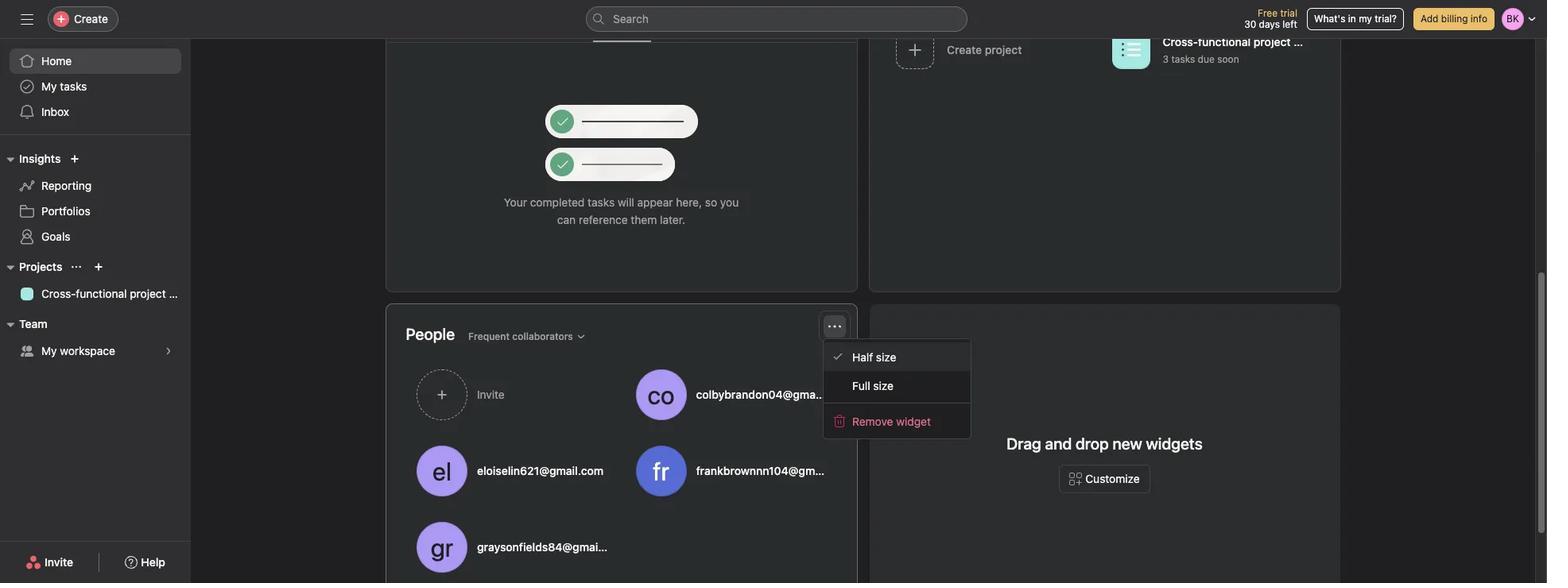 Task type: locate. For each thing, give the bounding box(es) containing it.
drop
[[1076, 435, 1109, 453]]

colbybrandon04@gmail.com
[[696, 388, 847, 402]]

functional
[[1198, 35, 1251, 49], [76, 287, 127, 301]]

cross- inside cross-functional project plan link
[[41, 287, 76, 301]]

1 horizontal spatial functional
[[1198, 35, 1251, 49]]

1 horizontal spatial cross-
[[1163, 35, 1198, 49]]

tasks inside cross-functional project plan 3 tasks due soon
[[1171, 54, 1195, 65]]

inbox
[[41, 105, 69, 118]]

cross- for cross-functional project plan 3 tasks due soon
[[1163, 35, 1198, 49]]

add billing info
[[1421, 13, 1488, 25]]

tasks right 3
[[1171, 54, 1195, 65]]

my
[[1359, 13, 1372, 25]]

add
[[1421, 13, 1439, 25]]

2 vertical spatial tasks
[[588, 196, 615, 209]]

eloiselin621@gmail.com button
[[406, 437, 619, 507]]

0 horizontal spatial cross-
[[41, 287, 76, 301]]

plan inside cross-functional project plan 3 tasks due soon
[[1294, 35, 1316, 49]]

half size link
[[824, 343, 971, 371]]

functional inside cross-functional project plan 3 tasks due soon
[[1198, 35, 1251, 49]]

eloiselin621@gmail.com
[[477, 464, 603, 478]]

add billing info button
[[1414, 8, 1495, 30]]

portfolios link
[[10, 199, 181, 224]]

2 horizontal spatial tasks
[[1171, 54, 1195, 65]]

1 horizontal spatial tasks
[[588, 196, 615, 209]]

your
[[504, 196, 527, 209]]

collaborators
[[512, 330, 573, 342]]

project down days
[[1253, 35, 1291, 49]]

plan inside projects element
[[169, 287, 191, 301]]

reporting link
[[10, 173, 181, 199]]

you
[[720, 196, 739, 209]]

colbybrandon04@gmail.com button
[[625, 360, 847, 430]]

cross- inside cross-functional project plan 3 tasks due soon
[[1163, 35, 1198, 49]]

tasks down home
[[60, 80, 87, 93]]

size right half at the bottom right of page
[[876, 350, 896, 364]]

and
[[1045, 435, 1072, 453]]

new image
[[70, 154, 80, 164]]

plan up see details, my workspace icon
[[169, 287, 191, 301]]

your completed tasks will appear here, so you can reference them later.
[[504, 196, 739, 227]]

1 horizontal spatial invite
[[477, 388, 504, 402]]

due
[[1198, 54, 1214, 65]]

size for half size
[[876, 350, 896, 364]]

list image
[[1121, 40, 1140, 59]]

search
[[613, 12, 649, 25]]

inbox link
[[10, 99, 181, 125]]

functional for cross-functional project plan 3 tasks due soon
[[1198, 35, 1251, 49]]

workspace
[[60, 344, 115, 358]]

0 vertical spatial my
[[41, 80, 57, 93]]

1 my from the top
[[41, 80, 57, 93]]

frequent collaborators
[[468, 330, 573, 342]]

1 horizontal spatial project
[[1253, 35, 1291, 49]]

plan for cross-functional project plan 3 tasks due soon
[[1294, 35, 1316, 49]]

0 vertical spatial tasks
[[1171, 54, 1195, 65]]

1 vertical spatial size
[[873, 379, 894, 392]]

functional for cross-functional project plan
[[76, 287, 127, 301]]

plan down left
[[1294, 35, 1316, 49]]

my for my tasks
[[41, 80, 57, 93]]

functional up "soon"
[[1198, 35, 1251, 49]]

0 horizontal spatial functional
[[76, 287, 127, 301]]

billing
[[1441, 13, 1468, 25]]

0 vertical spatial cross-
[[1163, 35, 1198, 49]]

here,
[[676, 196, 702, 209]]

plan
[[1294, 35, 1316, 49], [169, 287, 191, 301]]

0 horizontal spatial invite
[[45, 556, 73, 569]]

what's in my trial? button
[[1307, 8, 1404, 30]]

later.
[[660, 213, 685, 227]]

graysonfields84@gmail.com button
[[406, 513, 627, 583]]

tasks up reference
[[588, 196, 615, 209]]

cross-
[[1163, 35, 1198, 49], [41, 287, 76, 301]]

0 vertical spatial plan
[[1294, 35, 1316, 49]]

team button
[[0, 315, 47, 334]]

my down team
[[41, 344, 57, 358]]

functional inside cross-functional project plan link
[[76, 287, 127, 301]]

home link
[[10, 49, 181, 74]]

tasks
[[1171, 54, 1195, 65], [60, 80, 87, 93], [588, 196, 615, 209]]

1 vertical spatial tasks
[[60, 80, 87, 93]]

days
[[1259, 18, 1280, 30]]

help
[[141, 556, 165, 569]]

plan for cross-functional project plan
[[169, 287, 191, 301]]

in
[[1348, 13, 1356, 25]]

project inside cross-functional project plan 3 tasks due soon
[[1253, 35, 1291, 49]]

customize button
[[1059, 465, 1150, 494]]

0 vertical spatial functional
[[1198, 35, 1251, 49]]

help button
[[115, 549, 176, 577]]

1 vertical spatial functional
[[76, 287, 127, 301]]

1 horizontal spatial plan
[[1294, 35, 1316, 49]]

0 horizontal spatial project
[[130, 287, 166, 301]]

invite inside button
[[45, 556, 73, 569]]

my inside global element
[[41, 80, 57, 93]]

free trial 30 days left
[[1245, 7, 1298, 30]]

1 vertical spatial my
[[41, 344, 57, 358]]

insights button
[[0, 149, 61, 169]]

0 vertical spatial invite
[[477, 388, 504, 402]]

create
[[74, 12, 108, 25]]

my up inbox
[[41, 80, 57, 93]]

remove widget link
[[824, 407, 971, 436]]

completed
[[594, 21, 651, 34]]

0 horizontal spatial plan
[[169, 287, 191, 301]]

what's
[[1314, 13, 1346, 25]]

1 vertical spatial plan
[[169, 287, 191, 301]]

size right full
[[873, 379, 894, 392]]

info
[[1471, 13, 1488, 25]]

0 horizontal spatial tasks
[[60, 80, 87, 93]]

my workspace
[[41, 344, 115, 358]]

my inside teams element
[[41, 344, 57, 358]]

global element
[[0, 39, 191, 134]]

cross- down show options, current sort, top image
[[41, 287, 76, 301]]

cross- up 3
[[1163, 35, 1198, 49]]

home
[[41, 54, 72, 68]]

project
[[1253, 35, 1291, 49], [130, 287, 166, 301]]

0 vertical spatial size
[[876, 350, 896, 364]]

widget
[[896, 415, 931, 428]]

see details, my workspace image
[[164, 347, 173, 356]]

cross-functional project plan 3 tasks due soon
[[1163, 35, 1316, 65]]

1 vertical spatial cross-
[[41, 287, 76, 301]]

1 vertical spatial invite
[[45, 556, 73, 569]]

tasks inside global element
[[60, 80, 87, 93]]

project up see details, my workspace icon
[[130, 287, 166, 301]]

1 vertical spatial project
[[130, 287, 166, 301]]

functional down new project or portfolio icon
[[76, 287, 127, 301]]

0 vertical spatial project
[[1253, 35, 1291, 49]]

my
[[41, 80, 57, 93], [41, 344, 57, 358]]

soon
[[1217, 54, 1239, 65]]

2 my from the top
[[41, 344, 57, 358]]



Task type: vqa. For each thing, say whether or not it's contained in the screenshot.
display button
no



Task type: describe. For each thing, give the bounding box(es) containing it.
projects button
[[0, 258, 62, 277]]

drag
[[1007, 435, 1042, 453]]

remove widget
[[852, 415, 931, 428]]

size for full size
[[873, 379, 894, 392]]

search button
[[586, 6, 968, 32]]

cross-functional project plan link
[[10, 281, 191, 307]]

reporting
[[41, 179, 92, 192]]

remove
[[852, 415, 893, 428]]

so
[[705, 196, 717, 209]]

my workspace link
[[10, 339, 181, 364]]

create project
[[947, 43, 1022, 56]]

frequent collaborators button
[[461, 326, 593, 348]]

can
[[557, 213, 576, 227]]

trial?
[[1375, 13, 1397, 25]]

half size
[[852, 350, 896, 364]]

appear
[[637, 196, 673, 209]]

what's in my trial?
[[1314, 13, 1397, 25]]

3
[[1163, 54, 1169, 65]]

create project link
[[889, 25, 1105, 76]]

my tasks link
[[10, 74, 181, 99]]

hide sidebar image
[[21, 13, 33, 25]]

frankbrownnn104@gmail.com button
[[625, 437, 853, 507]]

frequent
[[468, 330, 510, 342]]

30
[[1245, 18, 1257, 30]]

invite inside dropdown button
[[477, 388, 504, 402]]

half
[[852, 350, 873, 364]]

new project or portfolio image
[[94, 262, 104, 272]]

show options, current sort, top image
[[72, 262, 81, 272]]

team
[[19, 317, 47, 331]]

full
[[852, 379, 870, 392]]

trial
[[1281, 7, 1298, 19]]

teams element
[[0, 310, 191, 367]]

completed
[[530, 196, 585, 209]]

new widgets
[[1113, 435, 1203, 453]]

insights
[[19, 152, 61, 165]]

actions image
[[828, 320, 841, 333]]

frankbrownnn104@gmail.com
[[696, 464, 853, 478]]

goals
[[41, 230, 70, 243]]

cross-functional project plan
[[41, 287, 191, 301]]

drag and drop new widgets
[[1007, 435, 1203, 453]]

project for cross-functional project plan 3 tasks due soon
[[1253, 35, 1291, 49]]

create button
[[48, 6, 118, 32]]

people
[[406, 325, 455, 343]]

project for cross-functional project plan
[[130, 287, 166, 301]]

invite button
[[15, 549, 84, 577]]

will
[[618, 196, 634, 209]]

invite button
[[406, 360, 619, 430]]

tasks inside your completed tasks will appear here, so you can reference them later.
[[588, 196, 615, 209]]

search list box
[[586, 6, 968, 32]]

full size link
[[824, 371, 971, 400]]

customize
[[1086, 472, 1140, 486]]

portfolios
[[41, 204, 90, 218]]

insights element
[[0, 145, 191, 253]]

them
[[631, 213, 657, 227]]

goals link
[[10, 224, 181, 250]]

completed button
[[594, 21, 651, 42]]

free
[[1258, 7, 1278, 19]]

projects element
[[0, 253, 191, 310]]

full size
[[852, 379, 894, 392]]

projects
[[19, 260, 62, 274]]

left
[[1283, 18, 1298, 30]]

cross- for cross-functional project plan
[[41, 287, 76, 301]]

my for my workspace
[[41, 344, 57, 358]]

reference
[[579, 213, 628, 227]]

my tasks
[[41, 80, 87, 93]]

graysonfields84@gmail.com
[[477, 541, 627, 554]]



